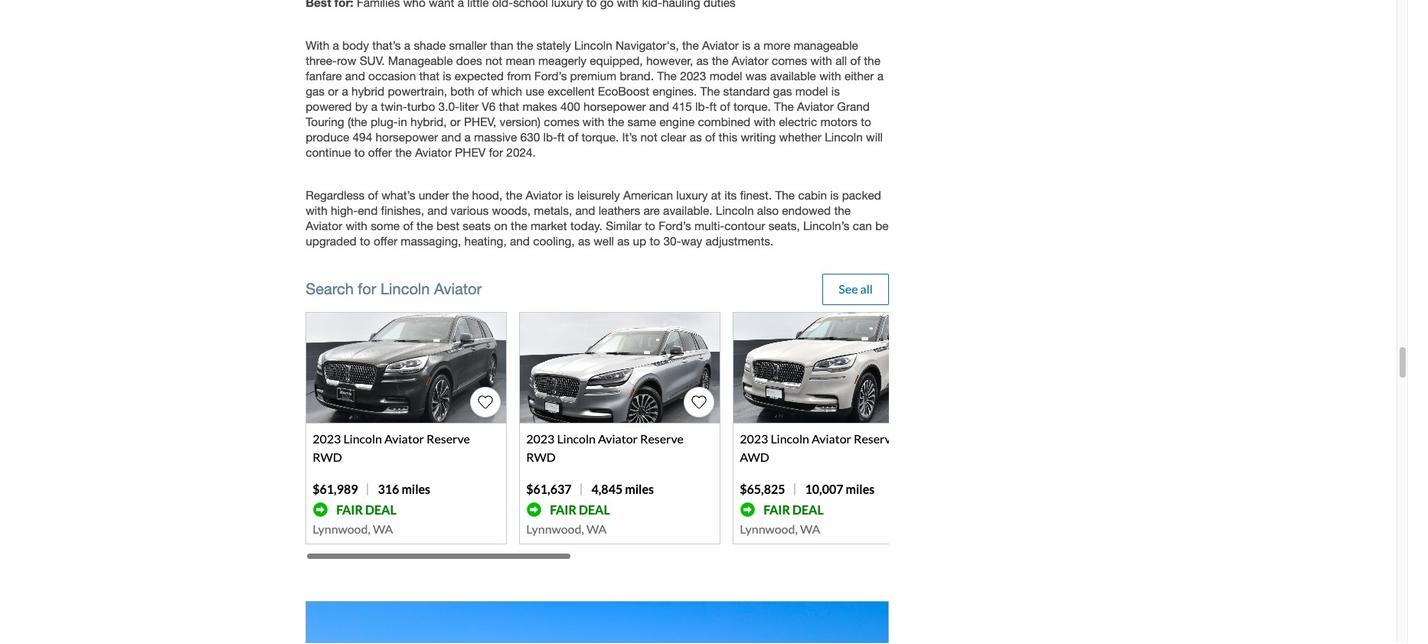 Task type: describe. For each thing, give the bounding box(es) containing it.
2023 lincoln aviator reserve awd image
[[734, 314, 934, 424]]

twin-
[[381, 100, 407, 113]]

and down engines.
[[649, 100, 669, 113]]

aviator up electric
[[797, 100, 834, 113]]

316 miles
[[378, 483, 430, 497]]

metals,
[[534, 204, 572, 218]]

engine
[[659, 115, 695, 129]]

as down today.
[[578, 235, 590, 248]]

lincoln inside 2023 lincoln aviator reserve awd
[[771, 432, 809, 447]]

lynnwood, for $61,637
[[526, 523, 584, 537]]

ford's inside regardless of what's under the hood, the aviator is leisurely american luxury at its finest. the cabin is packed with high-end finishes, and various woods, metals, and leathers are available. lincoln also endowed the aviator with some of the best seats on the market today. similar to ford's multi-contour seats, lincoln's can be upgraded to offer massaging, heating, and cooling, as well as up to 30-way adjustments.
[[659, 219, 691, 233]]

can
[[853, 219, 872, 233]]

0 vertical spatial not
[[485, 54, 502, 67]]

ford's inside with a body that's a shade smaller than the stately lincoln navigator's, the aviator is a more manageable three-row suv. manageable does not mean meagerly equipped, however, as the aviator comes with all of the fanfare and occasion that is expected from ford's premium brand. the 2023 model was available with either a gas or a hybrid powertrain, both of which use excellent ecoboost engines. the standard gas model is powered by a twin-turbo 3.0-liter v6 that makes 400 horsepower and 415 lb-ft of torque. the aviator grand touring (the plug-in hybrid, or phev, version) comes with the same engine combined with electric motors to produce 494 horsepower and a massive 630 lb-ft of torque. it's not clear as of this writing whether lincoln will continue to offer the aviator phev for 2024.
[[534, 69, 567, 83]]

the up standard
[[712, 54, 729, 67]]

to down end
[[360, 235, 370, 248]]

the up the combined on the top of the page
[[700, 84, 720, 98]]

powered
[[306, 100, 352, 113]]

excellent
[[548, 84, 595, 98]]

leathers
[[599, 204, 640, 218]]

with down regardless
[[306, 204, 327, 218]]

the down "woods,"
[[511, 219, 527, 233]]

aviator up upgraded
[[306, 219, 342, 233]]

reserve for 4,845 miles
[[640, 432, 684, 447]]

is up 'grand'
[[831, 84, 840, 98]]

2023 lincoln aviator reserve awd
[[740, 432, 897, 465]]

2023 for $61,637
[[526, 432, 555, 447]]

touring
[[306, 115, 344, 129]]

offer inside regardless of what's under the hood, the aviator is leisurely american luxury at its finest. the cabin is packed with high-end finishes, and various woods, metals, and leathers are available. lincoln also endowed the aviator with some of the best seats on the market today. similar to ford's multi-contour seats, lincoln's can be upgraded to offer massaging, heating, and cooling, as well as up to 30-way adjustments.
[[374, 235, 397, 248]]

miles for 316 miles
[[402, 483, 430, 497]]

hood,
[[472, 189, 502, 202]]

the down the in
[[395, 146, 412, 159]]

see all link
[[823, 274, 889, 305]]

see all
[[839, 282, 873, 296]]

regardless of what's under the hood, the aviator is leisurely american luxury at its finest. the cabin is packed with high-end finishes, and various woods, metals, and leathers are available. lincoln also endowed the aviator with some of the best seats on the market today. similar to ford's multi-contour seats, lincoln's can be upgraded to offer massaging, heating, and cooling, as well as up to 30-way adjustments.
[[306, 189, 889, 248]]

a right the either
[[877, 69, 884, 83]]

2023 lincoln aviator reserve rwd for 316
[[313, 432, 470, 465]]

aviator up the 4,845 miles
[[598, 432, 638, 447]]

which
[[491, 84, 522, 98]]

best
[[436, 219, 459, 233]]

either
[[844, 69, 874, 83]]

market
[[531, 219, 567, 233]]

of down the finishes,
[[403, 219, 413, 233]]

0 horizontal spatial for
[[358, 281, 376, 298]]

regardless
[[306, 189, 365, 202]]

row
[[337, 54, 356, 67]]

of up the either
[[850, 54, 861, 67]]

$65,825
[[740, 483, 785, 497]]

multi-
[[694, 219, 725, 233]]

2023 for $61,989
[[313, 432, 341, 447]]

cabin
[[798, 189, 827, 202]]

search
[[306, 281, 354, 298]]

from
[[507, 69, 531, 83]]

fair for $61,637
[[550, 503, 576, 518]]

rwd for $61,989
[[313, 451, 342, 465]]

the up the either
[[864, 54, 881, 67]]

awd
[[740, 451, 769, 465]]

fanfare
[[306, 69, 342, 83]]

plug-
[[371, 115, 398, 129]]

heating,
[[464, 235, 507, 248]]

the up mean
[[517, 38, 533, 52]]

use
[[526, 84, 544, 98]]

of down 400
[[568, 130, 578, 144]]

it's
[[622, 130, 637, 144]]

lincoln up 316 in the bottom left of the page
[[343, 432, 382, 447]]

0 vertical spatial comes
[[772, 54, 807, 67]]

the up electric
[[774, 100, 794, 113]]

is right cabin
[[830, 189, 839, 202]]

three-
[[306, 54, 337, 67]]

this
[[719, 130, 737, 144]]

of up end
[[368, 189, 378, 202]]

1 vertical spatial torque.
[[582, 130, 619, 144]]

0 horizontal spatial ft
[[558, 130, 565, 144]]

luxury
[[676, 189, 708, 202]]

aviator up 316 miles
[[384, 432, 424, 447]]

on
[[494, 219, 507, 233]]

at
[[711, 189, 721, 202]]

offer inside with a body that's a shade smaller than the stately lincoln navigator's, the aviator is a more manageable three-row suv. manageable does not mean meagerly equipped, however, as the aviator comes with all of the fanfare and occasion that is expected from ford's premium brand. the 2023 model was available with either a gas or a hybrid powertrain, both of which use excellent ecoboost engines. the standard gas model is powered by a twin-turbo 3.0-liter v6 that makes 400 horsepower and 415 lb-ft of torque. the aviator grand touring (the plug-in hybrid, or phev, version) comes with the same engine combined with electric motors to produce 494 horsepower and a massive 630 lb-ft of torque. it's not clear as of this writing whether lincoln will continue to offer the aviator phev for 2024.
[[368, 146, 392, 159]]

finishes,
[[381, 204, 424, 218]]

400
[[561, 100, 580, 113]]

with
[[306, 38, 329, 52]]

is up metals,
[[566, 189, 574, 202]]

version)
[[500, 115, 541, 129]]

lincoln up $61,637
[[557, 432, 596, 447]]

standard
[[723, 84, 770, 98]]

body
[[342, 38, 369, 52]]

as right clear
[[690, 130, 702, 144]]

lynnwood, wa for $65,825
[[740, 523, 820, 537]]

494
[[353, 130, 372, 144]]

hybrid
[[352, 84, 385, 98]]

with a body that's a shade smaller than the stately lincoln navigator's, the aviator is a more manageable three-row suv. manageable does not mean meagerly equipped, however, as the aviator comes with all of the fanfare and occasion that is expected from ford's premium brand. the 2023 model was available with either a gas or a hybrid powertrain, both of which use excellent ecoboost engines. the standard gas model is powered by a twin-turbo 3.0-liter v6 that makes 400 horsepower and 415 lb-ft of torque. the aviator grand touring (the plug-in hybrid, or phev, version) comes with the same engine combined with electric motors to produce 494 horsepower and a massive 630 lb-ft of torque. it's not clear as of this writing whether lincoln will continue to offer the aviator phev for 2024.
[[306, 38, 884, 159]]

2023 lincoln aviator reserve rwd for 4,845
[[526, 432, 684, 465]]

a up manageable
[[404, 38, 411, 52]]

0 horizontal spatial comes
[[544, 115, 579, 129]]

fair for $61,989
[[336, 503, 363, 518]]

available
[[770, 69, 816, 83]]

navigator's,
[[616, 38, 679, 52]]

the up it's
[[608, 115, 624, 129]]

seats
[[463, 219, 491, 233]]

wa for 4,845
[[586, 523, 607, 537]]

will
[[866, 130, 883, 144]]

upgraded
[[306, 235, 357, 248]]

fair for $65,825
[[764, 503, 790, 518]]

lincoln down 'motors'
[[825, 130, 863, 144]]

fair deal for $61,989
[[336, 503, 396, 518]]

aviator up was
[[732, 54, 768, 67]]

the down however,
[[657, 69, 677, 83]]

lincoln's
[[803, 219, 850, 233]]

in
[[398, 115, 407, 129]]

is left 'more'
[[742, 38, 751, 52]]

the up massaging,
[[417, 219, 433, 233]]

and down 'row'
[[345, 69, 365, 83]]

1 horizontal spatial that
[[499, 100, 519, 113]]

1 horizontal spatial torque.
[[734, 100, 771, 113]]

woods,
[[492, 204, 531, 218]]

shade
[[414, 38, 446, 52]]

and up the phev
[[441, 130, 461, 144]]

lynnwood, for $65,825
[[740, 523, 798, 537]]

rwd for $61,637
[[526, 451, 556, 465]]

with left the either
[[819, 69, 841, 83]]

of left this
[[705, 130, 715, 144]]

occasion
[[368, 69, 416, 83]]

lincoln inside regardless of what's under the hood, the aviator is leisurely american luxury at its finest. the cabin is packed with high-end finishes, and various woods, metals, and leathers are available. lincoln also endowed the aviator with some of the best seats on the market today. similar to ford's multi-contour seats, lincoln's can be upgraded to offer massaging, heating, and cooling, as well as up to 30-way adjustments.
[[716, 204, 754, 218]]

the up however,
[[682, 38, 699, 52]]

1 horizontal spatial lb-
[[695, 100, 710, 113]]

also
[[757, 204, 779, 218]]

contour
[[725, 219, 765, 233]]

30-
[[663, 235, 681, 248]]

equipped,
[[590, 54, 643, 67]]

and up today.
[[575, 204, 595, 218]]

is up both
[[443, 69, 451, 83]]

deal for 4,845 miles
[[579, 503, 610, 518]]

wa for 316
[[373, 523, 393, 537]]

with up writing
[[754, 115, 776, 129]]

a right with
[[333, 38, 339, 52]]

are
[[644, 204, 660, 218]]

meagerly
[[538, 54, 587, 67]]

phev
[[455, 146, 486, 159]]

$61,637
[[526, 483, 572, 497]]

packed
[[842, 189, 881, 202]]

some
[[371, 219, 400, 233]]

$61,989
[[313, 483, 358, 497]]

a up the phev
[[464, 130, 471, 144]]

leisurely
[[577, 189, 620, 202]]

as right however,
[[696, 54, 709, 67]]

suv.
[[360, 54, 385, 67]]



Task type: vqa. For each thing, say whether or not it's contained in the screenshot.
the filter
no



Task type: locate. For each thing, give the bounding box(es) containing it.
1 horizontal spatial ford's
[[659, 219, 691, 233]]

0 horizontal spatial lb-
[[543, 130, 558, 144]]

1 horizontal spatial 2023 lincoln aviator reserve rwd image
[[520, 314, 720, 424]]

brand.
[[620, 69, 654, 83]]

the
[[517, 38, 533, 52], [682, 38, 699, 52], [712, 54, 729, 67], [864, 54, 881, 67], [608, 115, 624, 129], [395, 146, 412, 159], [452, 189, 469, 202], [506, 189, 522, 202], [834, 204, 851, 218], [417, 219, 433, 233], [511, 219, 527, 233]]

endowed
[[782, 204, 831, 218]]

ford's down meagerly
[[534, 69, 567, 83]]

0 vertical spatial lb-
[[695, 100, 710, 113]]

electric
[[779, 115, 817, 129]]

that
[[419, 69, 440, 83], [499, 100, 519, 113]]

or down the 3.0- at the top of page
[[450, 115, 461, 129]]

deal down 10,007 at bottom
[[792, 503, 824, 518]]

wa
[[373, 523, 393, 537], [586, 523, 607, 537], [800, 523, 820, 537]]

to up will at the top right of page
[[861, 115, 871, 129]]

lb- right 630
[[543, 130, 558, 144]]

motors
[[820, 115, 858, 129]]

3 reserve from the left
[[854, 432, 897, 447]]

lynnwood, for $61,989
[[313, 523, 370, 537]]

1 vertical spatial model
[[795, 84, 828, 98]]

see
[[839, 282, 858, 296]]

all right see
[[860, 282, 873, 296]]

a left 'more'
[[754, 38, 760, 52]]

2 horizontal spatial lynnwood,
[[740, 523, 798, 537]]

fair deal down 4,845
[[550, 503, 610, 518]]

2 horizontal spatial miles
[[846, 483, 875, 497]]

deal for 316 miles
[[365, 503, 396, 518]]

2 gas from the left
[[773, 84, 792, 98]]

fair deal for $65,825
[[764, 503, 824, 518]]

2 reserve from the left
[[640, 432, 684, 447]]

ft
[[710, 100, 717, 113], [558, 130, 565, 144]]

3 wa from the left
[[800, 523, 820, 537]]

0 vertical spatial torque.
[[734, 100, 771, 113]]

however,
[[646, 54, 693, 67]]

1 gas from the left
[[306, 84, 325, 98]]

0 vertical spatial horsepower
[[583, 100, 646, 113]]

for inside with a body that's a shade smaller than the stately lincoln navigator's, the aviator is a more manageable three-row suv. manageable does not mean meagerly equipped, however, as the aviator comes with all of the fanfare and occasion that is expected from ford's premium brand. the 2023 model was available with either a gas or a hybrid powertrain, both of which use excellent ecoboost engines. the standard gas model is powered by a twin-turbo 3.0-liter v6 that makes 400 horsepower and 415 lb-ft of torque. the aviator grand touring (the plug-in hybrid, or phev, version) comes with the same engine combined with electric motors to produce 494 horsepower and a massive 630 lb-ft of torque. it's not clear as of this writing whether lincoln will continue to offer the aviator phev for 2024.
[[489, 146, 503, 159]]

wa down 316 in the bottom left of the page
[[373, 523, 393, 537]]

1 horizontal spatial ft
[[710, 100, 717, 113]]

aviator up metals,
[[526, 189, 562, 202]]

end
[[358, 204, 378, 218]]

0 horizontal spatial horsepower
[[376, 130, 438, 144]]

2023 inside with a body that's a shade smaller than the stately lincoln navigator's, the aviator is a more manageable three-row suv. manageable does not mean meagerly equipped, however, as the aviator comes with all of the fanfare and occasion that is expected from ford's premium brand. the 2023 model was available with either a gas or a hybrid powertrain, both of which use excellent ecoboost engines. the standard gas model is powered by a twin-turbo 3.0-liter v6 that makes 400 horsepower and 415 lb-ft of torque. the aviator grand touring (the plug-in hybrid, or phev, version) comes with the same engine combined with electric motors to produce 494 horsepower and a massive 630 lb-ft of torque. it's not clear as of this writing whether lincoln will continue to offer the aviator phev for 2024.
[[680, 69, 706, 83]]

does
[[456, 54, 482, 67]]

0 horizontal spatial model
[[710, 69, 742, 83]]

turbo
[[407, 100, 435, 113]]

gas
[[306, 84, 325, 98], [773, 84, 792, 98]]

1 horizontal spatial lynnwood,
[[526, 523, 584, 537]]

all inside with a body that's a shade smaller than the stately lincoln navigator's, the aviator is a more manageable three-row suv. manageable does not mean meagerly equipped, however, as the aviator comes with all of the fanfare and occasion that is expected from ford's premium brand. the 2023 model was available with either a gas or a hybrid powertrain, both of which use excellent ecoboost engines. the standard gas model is powered by a twin-turbo 3.0-liter v6 that makes 400 horsepower and 415 lb-ft of torque. the aviator grand touring (the plug-in hybrid, or phev, version) comes with the same engine combined with electric motors to produce 494 horsepower and a massive 630 lb-ft of torque. it's not clear as of this writing whether lincoln will continue to offer the aviator phev for 2024.
[[836, 54, 847, 67]]

2 horizontal spatial wa
[[800, 523, 820, 537]]

0 horizontal spatial all
[[836, 54, 847, 67]]

2023 up awd
[[740, 432, 768, 447]]

reserve inside 2023 lincoln aviator reserve awd
[[854, 432, 897, 447]]

1 horizontal spatial or
[[450, 115, 461, 129]]

1 2023 lincoln aviator reserve rwd from the left
[[313, 432, 470, 465]]

0 horizontal spatial torque.
[[582, 130, 619, 144]]

1 vertical spatial or
[[450, 115, 461, 129]]

finest.
[[740, 189, 772, 202]]

lincoln down massaging,
[[381, 281, 430, 298]]

1 horizontal spatial wa
[[586, 523, 607, 537]]

1 miles from the left
[[402, 483, 430, 497]]

aviator down hybrid,
[[415, 146, 452, 159]]

reserve up 10,007 miles
[[854, 432, 897, 447]]

miles right 10,007 at bottom
[[846, 483, 875, 497]]

various
[[451, 204, 489, 218]]

2 lynnwood, wa from the left
[[526, 523, 607, 537]]

comes up the available
[[772, 54, 807, 67]]

for
[[489, 146, 503, 159], [358, 281, 376, 298]]

torque. down standard
[[734, 100, 771, 113]]

liter
[[459, 100, 479, 113]]

1 reserve from the left
[[427, 432, 470, 447]]

1 2023 lincoln aviator reserve rwd image from the left
[[306, 314, 506, 424]]

reserve up 316 miles
[[427, 432, 470, 447]]

2 horizontal spatial reserve
[[854, 432, 897, 447]]

1 horizontal spatial model
[[795, 84, 828, 98]]

deal for 10,007 miles
[[792, 503, 824, 518]]

miles right 316 in the bottom left of the page
[[402, 483, 430, 497]]

a up powered
[[342, 84, 348, 98]]

what's
[[381, 189, 415, 202]]

powertrain,
[[388, 84, 447, 98]]

comes
[[772, 54, 807, 67], [544, 115, 579, 129]]

search for lincoln aviator
[[306, 281, 482, 298]]

2023 inside 2023 lincoln aviator reserve awd
[[740, 432, 768, 447]]

the inside regardless of what's under the hood, the aviator is leisurely american luxury at its finest. the cabin is packed with high-end finishes, and various woods, metals, and leathers are available. lincoln also endowed the aviator with some of the best seats on the market today. similar to ford's multi-contour seats, lincoln's can be upgraded to offer massaging, heating, and cooling, as well as up to 30-way adjustments.
[[775, 189, 795, 202]]

to down 494
[[354, 146, 365, 159]]

of down expected
[[478, 84, 488, 98]]

1 vertical spatial ft
[[558, 130, 565, 144]]

reserve for 10,007 miles
[[854, 432, 897, 447]]

2 horizontal spatial fair
[[764, 503, 790, 518]]

1 horizontal spatial miles
[[625, 483, 654, 497]]

1 wa from the left
[[373, 523, 393, 537]]

aviator up standard
[[702, 38, 739, 52]]

1 horizontal spatial for
[[489, 146, 503, 159]]

1 vertical spatial ford's
[[659, 219, 691, 233]]

0 vertical spatial that
[[419, 69, 440, 83]]

stately
[[537, 38, 571, 52]]

by
[[355, 100, 368, 113]]

torque. left it's
[[582, 130, 619, 144]]

3 lynnwood, wa from the left
[[740, 523, 820, 537]]

gas down the fanfare
[[306, 84, 325, 98]]

seats,
[[768, 219, 800, 233]]

10,007 miles
[[805, 483, 875, 497]]

cooling,
[[533, 235, 575, 248]]

aviator up 10,007 at bottom
[[812, 432, 851, 447]]

for down massive
[[489, 146, 503, 159]]

1 horizontal spatial reserve
[[640, 432, 684, 447]]

horsepower
[[583, 100, 646, 113], [376, 130, 438, 144]]

0 horizontal spatial reserve
[[427, 432, 470, 447]]

0 horizontal spatial 2023 lincoln aviator reserve rwd
[[313, 432, 470, 465]]

manageable
[[388, 54, 453, 67]]

1 vertical spatial offer
[[374, 235, 397, 248]]

1 deal from the left
[[365, 503, 396, 518]]

wa for 10,007
[[800, 523, 820, 537]]

1 horizontal spatial horsepower
[[583, 100, 646, 113]]

2 2023 lincoln aviator reserve rwd image from the left
[[520, 314, 720, 424]]

lynnwood, wa down $61,989
[[313, 523, 393, 537]]

2 fair from the left
[[550, 503, 576, 518]]

up
[[633, 235, 646, 248]]

of up the combined on the top of the page
[[720, 100, 730, 113]]

0 horizontal spatial or
[[328, 84, 339, 98]]

3.0-
[[438, 100, 459, 113]]

massive
[[474, 130, 517, 144]]

0 horizontal spatial deal
[[365, 503, 396, 518]]

0 vertical spatial for
[[489, 146, 503, 159]]

0 horizontal spatial fair deal
[[336, 503, 396, 518]]

to down the are
[[645, 219, 655, 233]]

of
[[850, 54, 861, 67], [478, 84, 488, 98], [720, 100, 730, 113], [568, 130, 578, 144], [705, 130, 715, 144], [368, 189, 378, 202], [403, 219, 413, 233]]

ft up the combined on the top of the page
[[710, 100, 717, 113]]

0 horizontal spatial 2023 lincoln aviator reserve rwd image
[[306, 314, 506, 424]]

offer down some
[[374, 235, 397, 248]]

its
[[725, 189, 737, 202]]

0 vertical spatial offer
[[368, 146, 392, 159]]

fair deal down 10,007 at bottom
[[764, 503, 824, 518]]

whether
[[779, 130, 822, 144]]

fair down $61,637
[[550, 503, 576, 518]]

adjustments.
[[706, 235, 774, 248]]

1 horizontal spatial all
[[860, 282, 873, 296]]

0 horizontal spatial gas
[[306, 84, 325, 98]]

lincoln up equipped,
[[574, 38, 612, 52]]

0 horizontal spatial lynnwood,
[[313, 523, 370, 537]]

2 horizontal spatial fair deal
[[764, 503, 824, 518]]

1 horizontal spatial 2023 lincoln aviator reserve rwd
[[526, 432, 684, 465]]

2023 up engines.
[[680, 69, 706, 83]]

a right by at the top left of page
[[371, 100, 378, 113]]

high-
[[331, 204, 358, 218]]

3 deal from the left
[[792, 503, 824, 518]]

1 horizontal spatial rwd
[[526, 451, 556, 465]]

miles for 4,845 miles
[[625, 483, 654, 497]]

ft right 630
[[558, 130, 565, 144]]

that down manageable
[[419, 69, 440, 83]]

0 horizontal spatial that
[[419, 69, 440, 83]]

1 vertical spatial lb-
[[543, 130, 558, 144]]

not down than
[[485, 54, 502, 67]]

316
[[378, 483, 399, 497]]

rwd up $61,989
[[313, 451, 342, 465]]

0 horizontal spatial fair
[[336, 503, 363, 518]]

as down similar
[[617, 235, 630, 248]]

0 vertical spatial model
[[710, 69, 742, 83]]

1 rwd from the left
[[313, 451, 342, 465]]

lynnwood, wa for $61,989
[[313, 523, 393, 537]]

to right up
[[650, 235, 660, 248]]

aviator inside 2023 lincoln aviator reserve awd
[[812, 432, 851, 447]]

be
[[875, 219, 889, 233]]

1 horizontal spatial comes
[[772, 54, 807, 67]]

0 horizontal spatial wa
[[373, 523, 393, 537]]

0 horizontal spatial ford's
[[534, 69, 567, 83]]

well
[[594, 235, 614, 248]]

to
[[861, 115, 871, 129], [354, 146, 365, 159], [645, 219, 655, 233], [360, 235, 370, 248], [650, 235, 660, 248]]

the up lincoln's
[[834, 204, 851, 218]]

630
[[520, 130, 540, 144]]

0 horizontal spatial not
[[485, 54, 502, 67]]

aviator down massaging,
[[434, 281, 482, 298]]

1 horizontal spatial fair
[[550, 503, 576, 518]]

2023 lincoln aviator reserve rwd image for 316
[[306, 314, 506, 424]]

wa down 4,845
[[586, 523, 607, 537]]

1 vertical spatial for
[[358, 281, 376, 298]]

under
[[419, 189, 449, 202]]

1 vertical spatial all
[[860, 282, 873, 296]]

1 fair deal from the left
[[336, 503, 396, 518]]

the
[[657, 69, 677, 83], [700, 84, 720, 98], [774, 100, 794, 113], [775, 189, 795, 202]]

expected
[[455, 69, 504, 83]]

3 lynnwood, from the left
[[740, 523, 798, 537]]

2 lynnwood, from the left
[[526, 523, 584, 537]]

hybrid,
[[410, 115, 447, 129]]

smaller
[[449, 38, 487, 52]]

0 horizontal spatial lynnwood, wa
[[313, 523, 393, 537]]

1 horizontal spatial lynnwood, wa
[[526, 523, 607, 537]]

massaging,
[[401, 235, 461, 248]]

reserve
[[427, 432, 470, 447], [640, 432, 684, 447], [854, 432, 897, 447]]

not down same
[[641, 130, 658, 144]]

1 horizontal spatial fair deal
[[550, 503, 610, 518]]

deal down 4,845
[[579, 503, 610, 518]]

2023 up $61,989
[[313, 432, 341, 447]]

1 lynnwood, wa from the left
[[313, 523, 393, 537]]

with down excellent
[[583, 115, 604, 129]]

2023 lincoln aviator reserve rwd up 316 in the bottom left of the page
[[313, 432, 470, 465]]

or up powered
[[328, 84, 339, 98]]

the up the also
[[775, 189, 795, 202]]

reserve for 316 miles
[[427, 432, 470, 447]]

2024 mazda cx-90 review summary image
[[306, 602, 889, 644]]

4,845
[[591, 483, 623, 497]]

the up "woods,"
[[506, 189, 522, 202]]

0 horizontal spatial rwd
[[313, 451, 342, 465]]

horsepower down ecoboost
[[583, 100, 646, 113]]

or
[[328, 84, 339, 98], [450, 115, 461, 129]]

2 wa from the left
[[586, 523, 607, 537]]

10,007
[[805, 483, 843, 497]]

fair deal for $61,637
[[550, 503, 610, 518]]

1 horizontal spatial gas
[[773, 84, 792, 98]]

with down end
[[346, 219, 367, 233]]

lynnwood, down $61,989
[[313, 523, 370, 537]]

lb- right 415
[[695, 100, 710, 113]]

0 vertical spatial ft
[[710, 100, 717, 113]]

1 vertical spatial comes
[[544, 115, 579, 129]]

2023 lincoln aviator reserve rwd image
[[306, 314, 506, 424], [520, 314, 720, 424]]

gas down the available
[[773, 84, 792, 98]]

3 fair from the left
[[764, 503, 790, 518]]

0 vertical spatial or
[[328, 84, 339, 98]]

3 fair deal from the left
[[764, 503, 824, 518]]

same
[[628, 115, 656, 129]]

0 vertical spatial all
[[836, 54, 847, 67]]

with
[[810, 54, 832, 67], [819, 69, 841, 83], [583, 115, 604, 129], [754, 115, 776, 129], [306, 204, 327, 218], [346, 219, 367, 233]]

with down manageable
[[810, 54, 832, 67]]

1 vertical spatial not
[[641, 130, 658, 144]]

grand
[[837, 100, 870, 113]]

lincoln
[[574, 38, 612, 52], [825, 130, 863, 144], [716, 204, 754, 218], [381, 281, 430, 298], [343, 432, 382, 447], [557, 432, 596, 447], [771, 432, 809, 447]]

produce
[[306, 130, 349, 144]]

for right search
[[358, 281, 376, 298]]

ecoboost
[[598, 84, 649, 98]]

2023 for $65,825
[[740, 432, 768, 447]]

2 deal from the left
[[579, 503, 610, 518]]

wa down 10,007 at bottom
[[800, 523, 820, 537]]

0 vertical spatial ford's
[[534, 69, 567, 83]]

lynnwood, wa down "$65,825"
[[740, 523, 820, 537]]

1 horizontal spatial deal
[[579, 503, 610, 518]]

manageable
[[794, 38, 858, 52]]

2 horizontal spatial deal
[[792, 503, 824, 518]]

2 horizontal spatial lynnwood, wa
[[740, 523, 820, 537]]

torque.
[[734, 100, 771, 113], [582, 130, 619, 144]]

2 miles from the left
[[625, 483, 654, 497]]

2023 lincoln aviator reserve rwd
[[313, 432, 470, 465], [526, 432, 684, 465]]

1 fair from the left
[[336, 503, 363, 518]]

mean
[[506, 54, 535, 67]]

reserve up the 4,845 miles
[[640, 432, 684, 447]]

and down 'under'
[[428, 204, 447, 218]]

1 vertical spatial horsepower
[[376, 130, 438, 144]]

more
[[763, 38, 790, 52]]

fair down $61,989
[[336, 503, 363, 518]]

all
[[836, 54, 847, 67], [860, 282, 873, 296]]

comes down 400
[[544, 115, 579, 129]]

3 miles from the left
[[846, 483, 875, 497]]

lynnwood, wa for $61,637
[[526, 523, 607, 537]]

1 lynnwood, from the left
[[313, 523, 370, 537]]

1 horizontal spatial not
[[641, 130, 658, 144]]

miles for 10,007 miles
[[846, 483, 875, 497]]

2024.
[[506, 146, 536, 159]]

1 vertical spatial that
[[499, 100, 519, 113]]

2023 up $61,637
[[526, 432, 555, 447]]

2023 lincoln aviator reserve rwd image for 4,845
[[520, 314, 720, 424]]

v6
[[482, 100, 496, 113]]

2 rwd from the left
[[526, 451, 556, 465]]

model down the available
[[795, 84, 828, 98]]

lincoln up "$65,825"
[[771, 432, 809, 447]]

and down "woods,"
[[510, 235, 530, 248]]

ford's
[[534, 69, 567, 83], [659, 219, 691, 233]]

offer down 494
[[368, 146, 392, 159]]

the up the various
[[452, 189, 469, 202]]

not
[[485, 54, 502, 67], [641, 130, 658, 144]]

2 fair deal from the left
[[550, 503, 610, 518]]

today.
[[570, 219, 603, 233]]

0 horizontal spatial miles
[[402, 483, 430, 497]]

lynnwood, down $61,637
[[526, 523, 584, 537]]

fair deal down 316 in the bottom left of the page
[[336, 503, 396, 518]]

clear
[[661, 130, 686, 144]]

2 2023 lincoln aviator reserve rwd from the left
[[526, 432, 684, 465]]

model up standard
[[710, 69, 742, 83]]



